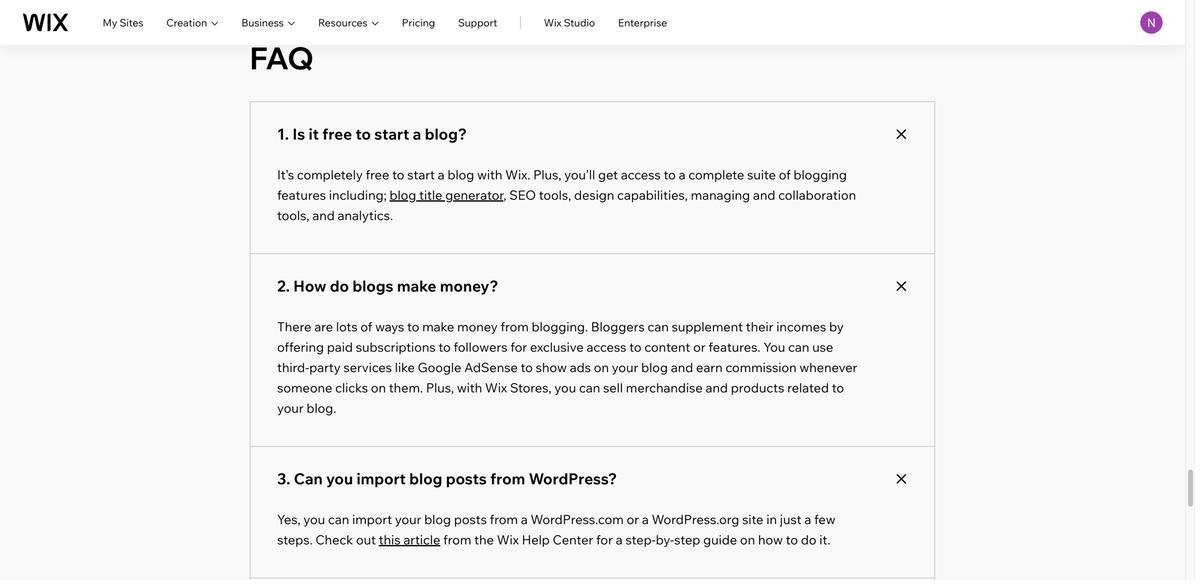 Task type: locate. For each thing, give the bounding box(es) containing it.
for up adsense
[[511, 339, 527, 355]]

you right can
[[326, 469, 353, 489]]

1 vertical spatial import
[[352, 512, 392, 528]]

a up step-
[[642, 512, 649, 528]]

can
[[648, 319, 669, 335], [788, 339, 810, 355], [579, 380, 600, 396], [328, 512, 349, 528]]

or down supplement
[[693, 339, 706, 355]]

or up step-
[[627, 512, 639, 528]]

1 horizontal spatial tools,
[[539, 187, 571, 203]]

0 vertical spatial do
[[330, 277, 349, 296]]

0 horizontal spatial plus,
[[426, 380, 454, 396]]

blog inside the yes, you can import your blog posts from a wordpress.com or a wordpress.org site in just a few steps. check out
[[424, 512, 451, 528]]

capabilities,
[[617, 187, 688, 203]]

start left blog?
[[374, 124, 409, 144]]

0 vertical spatial or
[[693, 339, 706, 355]]

start up title
[[407, 167, 435, 183]]

import up this
[[357, 469, 406, 489]]

with up generator on the top of page
[[477, 167, 503, 183]]

wix right the
[[497, 532, 519, 548]]

1 horizontal spatial you
[[326, 469, 353, 489]]

1 horizontal spatial do
[[801, 532, 817, 548]]

content
[[645, 339, 691, 355]]

to
[[356, 124, 371, 144], [392, 167, 405, 183], [664, 167, 676, 183], [407, 319, 419, 335], [439, 339, 451, 355], [629, 339, 642, 355], [521, 360, 533, 376], [832, 380, 844, 396], [786, 532, 798, 548]]

studio
[[564, 16, 595, 29]]

1 vertical spatial wix
[[485, 380, 507, 396]]

you down show
[[555, 380, 576, 396]]

like
[[395, 360, 415, 376]]

access inside there are lots of ways to make money from blogging. bloggers can supplement their incomes by offering paid subscriptions to followers for exclusive access to content or features. you can use third-party services like google adsense to show ads on your blog and earn commission whenever someone clicks on them. plus, with wix stores, you can sell merchandise and products related to your blog.
[[587, 339, 627, 355]]

0 vertical spatial posts
[[446, 469, 487, 489]]

import up out
[[352, 512, 392, 528]]

tools,
[[539, 187, 571, 203], [277, 208, 310, 223]]

plus, down google
[[426, 380, 454, 396]]

0 vertical spatial wix
[[544, 16, 562, 29]]

2 horizontal spatial your
[[612, 360, 638, 376]]

earn
[[696, 360, 723, 376]]

0 vertical spatial plus,
[[533, 167, 562, 183]]

a left blog?
[[413, 124, 421, 144]]

access down bloggers
[[587, 339, 627, 355]]

2 vertical spatial on
[[740, 532, 755, 548]]

1 horizontal spatial or
[[693, 339, 706, 355]]

whenever
[[800, 360, 858, 376]]

make
[[397, 277, 437, 296], [422, 319, 454, 335]]

resources
[[318, 16, 368, 29]]

2 vertical spatial wix
[[497, 532, 519, 548]]

free up including;
[[366, 167, 389, 183]]

1 vertical spatial or
[[627, 512, 639, 528]]

to down just in the bottom of the page
[[786, 532, 798, 548]]

2 horizontal spatial on
[[740, 532, 755, 548]]

and down content
[[671, 360, 693, 376]]

0 vertical spatial you
[[555, 380, 576, 396]]

0 vertical spatial free
[[322, 124, 352, 144]]

with inside there are lots of ways to make money from blogging. bloggers can supplement their incomes by offering paid subscriptions to followers for exclusive access to content or features. you can use third-party services like google adsense to show ads on your blog and earn commission whenever someone clicks on them. plus, with wix stores, you can sell merchandise and products related to your blog.
[[457, 380, 482, 396]]

you inside the yes, you can import your blog posts from a wordpress.com or a wordpress.org site in just a few steps. check out
[[304, 512, 325, 528]]

0 horizontal spatial you
[[304, 512, 325, 528]]

0 horizontal spatial of
[[361, 319, 372, 335]]

from inside the yes, you can import your blog posts from a wordpress.com or a wordpress.org site in just a few steps. check out
[[490, 512, 518, 528]]

your up this article link
[[395, 512, 422, 528]]

your up sell
[[612, 360, 638, 376]]

do right how
[[330, 277, 349, 296]]

blog inside there are lots of ways to make money from blogging. bloggers can supplement their incomes by offering paid subscriptions to followers for exclusive access to content or features. you can use third-party services like google adsense to show ads on your blog and earn commission whenever someone clicks on them. plus, with wix stores, you can sell merchandise and products related to your blog.
[[641, 360, 668, 376]]

help
[[522, 532, 550, 548]]

free
[[322, 124, 352, 144], [366, 167, 389, 183]]

and
[[753, 187, 776, 203], [312, 208, 335, 223], [671, 360, 693, 376], [706, 380, 728, 396]]

1 vertical spatial with
[[457, 380, 482, 396]]

managing
[[691, 187, 750, 203]]

with
[[477, 167, 503, 183], [457, 380, 482, 396]]

supplement
[[672, 319, 743, 335]]

you
[[555, 380, 576, 396], [326, 469, 353, 489], [304, 512, 325, 528]]

a up blog title generator link
[[438, 167, 445, 183]]

0 vertical spatial import
[[357, 469, 406, 489]]

2 horizontal spatial you
[[555, 380, 576, 396]]

faq
[[250, 38, 314, 77]]

of right suite
[[779, 167, 791, 183]]

tools, down you'll
[[539, 187, 571, 203]]

to up capabilities,
[[664, 167, 676, 183]]

1 vertical spatial on
[[371, 380, 386, 396]]

0 vertical spatial for
[[511, 339, 527, 355]]

on
[[594, 360, 609, 376], [371, 380, 386, 396], [740, 532, 755, 548]]

for inside 3. can you import blog posts from wordpress? list item
[[596, 532, 613, 548]]

plus, right the wix.
[[533, 167, 562, 183]]

to right ways
[[407, 319, 419, 335]]

plus, inside there are lots of ways to make money from blogging. bloggers can supplement their incomes by offering paid subscriptions to followers for exclusive access to content or features. you can use third-party services like google adsense to show ads on your blog and earn commission whenever someone clicks on them. plus, with wix stores, you can sell merchandise and products related to your blog.
[[426, 380, 454, 396]]

of right the lots on the left bottom
[[361, 319, 372, 335]]

2. how do blogs make money? list item
[[250, 254, 935, 447]]

,
[[504, 187, 507, 203]]

wordpress.com
[[531, 512, 624, 528]]

can up check
[[328, 512, 349, 528]]

0 vertical spatial your
[[612, 360, 638, 376]]

profile image image
[[1141, 11, 1163, 34]]

plus,
[[533, 167, 562, 183], [426, 380, 454, 396]]

seo
[[509, 187, 536, 203]]

0 vertical spatial on
[[594, 360, 609, 376]]

it's completely free to start a blog with wix. plus, you'll get access to a complete suite of blogging features including;
[[277, 167, 847, 203]]

of inside it's completely free to start a blog with wix. plus, you'll get access to a complete suite of blogging features including;
[[779, 167, 791, 183]]

enterprise link
[[618, 15, 667, 30]]

with down adsense
[[457, 380, 482, 396]]

blogging
[[794, 167, 847, 183]]

a left step-
[[616, 532, 623, 548]]

them.
[[389, 380, 423, 396]]

suite
[[747, 167, 776, 183]]

pricing
[[402, 16, 435, 29]]

2 vertical spatial you
[[304, 512, 325, 528]]

are
[[314, 319, 333, 335]]

1 horizontal spatial for
[[596, 532, 613, 548]]

0 vertical spatial of
[[779, 167, 791, 183]]

to down bloggers
[[629, 339, 642, 355]]

on down services in the bottom left of the page
[[371, 380, 386, 396]]

from
[[501, 319, 529, 335], [490, 469, 525, 489], [490, 512, 518, 528], [443, 532, 472, 548]]

1 vertical spatial make
[[422, 319, 454, 335]]

a left 'complete'
[[679, 167, 686, 183]]

or
[[693, 339, 706, 355], [627, 512, 639, 528]]

2 vertical spatial your
[[395, 512, 422, 528]]

3.
[[277, 469, 290, 489]]

list
[[250, 102, 935, 580]]

0 vertical spatial with
[[477, 167, 503, 183]]

for
[[511, 339, 527, 355], [596, 532, 613, 548]]

exclusive
[[530, 339, 584, 355]]

lots
[[336, 319, 358, 335]]

creation
[[166, 16, 207, 29]]

1 vertical spatial you
[[326, 469, 353, 489]]

to up google
[[439, 339, 451, 355]]

blog?
[[425, 124, 467, 144]]

wix left studio
[[544, 16, 562, 29]]

features
[[277, 187, 326, 203]]

do inside '2. how do blogs make money?' "list item"
[[330, 277, 349, 296]]

1 horizontal spatial on
[[594, 360, 609, 376]]

free right it
[[322, 124, 352, 144]]

1 horizontal spatial free
[[366, 167, 389, 183]]

0 horizontal spatial your
[[277, 400, 304, 416]]

on down site
[[740, 532, 755, 548]]

make right blogs
[[397, 277, 437, 296]]

this
[[379, 532, 401, 548]]

for right center
[[596, 532, 613, 548]]

blog inside it's completely free to start a blog with wix. plus, you'll get access to a complete suite of blogging features including;
[[448, 167, 474, 183]]

, seo tools, design capabilities, managing and collaboration tools, and analytics.
[[277, 187, 856, 223]]

to down whenever
[[832, 380, 844, 396]]

access
[[621, 167, 661, 183], [587, 339, 627, 355]]

posts
[[446, 469, 487, 489], [454, 512, 487, 528]]

wix down adsense
[[485, 380, 507, 396]]

blog title generator
[[390, 187, 504, 203]]

1 vertical spatial posts
[[454, 512, 487, 528]]

or inside the yes, you can import your blog posts from a wordpress.com or a wordpress.org site in just a few steps. check out
[[627, 512, 639, 528]]

your down someone
[[277, 400, 304, 416]]

1 vertical spatial do
[[801, 532, 817, 548]]

make left money at the bottom of the page
[[422, 319, 454, 335]]

design
[[574, 187, 614, 203]]

1 vertical spatial plus,
[[426, 380, 454, 396]]

0 vertical spatial access
[[621, 167, 661, 183]]

to right it
[[356, 124, 371, 144]]

1 horizontal spatial plus,
[[533, 167, 562, 183]]

can inside the yes, you can import your blog posts from a wordpress.com or a wordpress.org site in just a few steps. check out
[[328, 512, 349, 528]]

0 horizontal spatial free
[[322, 124, 352, 144]]

on right ads
[[594, 360, 609, 376]]

with inside it's completely free to start a blog with wix. plus, you'll get access to a complete suite of blogging features including;
[[477, 167, 503, 183]]

0 horizontal spatial for
[[511, 339, 527, 355]]

1 vertical spatial of
[[361, 319, 372, 335]]

make inside there are lots of ways to make money from blogging. bloggers can supplement their incomes by offering paid subscriptions to followers for exclusive access to content or features. you can use third-party services like google adsense to show ads on your blog and earn commission whenever someone clicks on them. plus, with wix stores, you can sell merchandise and products related to your blog.
[[422, 319, 454, 335]]

the
[[474, 532, 494, 548]]

you right "yes,"
[[304, 512, 325, 528]]

1 vertical spatial for
[[596, 532, 613, 548]]

use
[[812, 339, 834, 355]]

0 vertical spatial tools,
[[539, 187, 571, 203]]

pricing link
[[402, 15, 435, 30]]

enterprise
[[618, 16, 667, 29]]

1 vertical spatial access
[[587, 339, 627, 355]]

import inside the yes, you can import your blog posts from a wordpress.com or a wordpress.org site in just a few steps. check out
[[352, 512, 392, 528]]

it
[[309, 124, 319, 144]]

business button
[[242, 15, 295, 30]]

blogging.
[[532, 319, 588, 335]]

start
[[374, 124, 409, 144], [407, 167, 435, 183]]

0 horizontal spatial or
[[627, 512, 639, 528]]

1 horizontal spatial your
[[395, 512, 422, 528]]

do left it.
[[801, 532, 817, 548]]

1 horizontal spatial of
[[779, 167, 791, 183]]

wix.
[[505, 167, 531, 183]]

there are lots of ways to make money from blogging. bloggers can supplement their incomes by offering paid subscriptions to followers for exclusive access to content or features. you can use third-party services like google adsense to show ads on your blog and earn commission whenever someone clicks on them. plus, with wix stores, you can sell merchandise and products related to your blog.
[[277, 319, 858, 416]]

1 vertical spatial free
[[366, 167, 389, 183]]

1 vertical spatial start
[[407, 167, 435, 183]]

access up capabilities,
[[621, 167, 661, 183]]

my sites
[[103, 16, 143, 29]]

0 horizontal spatial do
[[330, 277, 349, 296]]

import for blog
[[357, 469, 406, 489]]

0 horizontal spatial tools,
[[277, 208, 310, 223]]

0 vertical spatial start
[[374, 124, 409, 144]]

start inside it's completely free to start a blog with wix. plus, you'll get access to a complete suite of blogging features including;
[[407, 167, 435, 183]]

tools, down features
[[277, 208, 310, 223]]



Task type: vqa. For each thing, say whether or not it's contained in the screenshot.
the bottom of
yes



Task type: describe. For each thing, give the bounding box(es) containing it.
it.
[[820, 532, 831, 548]]

their
[[746, 319, 774, 335]]

my
[[103, 16, 117, 29]]

how
[[758, 532, 783, 548]]

including;
[[329, 187, 387, 203]]

1. is it free to start a blog?
[[277, 124, 467, 144]]

guide
[[703, 532, 737, 548]]

analytics.
[[338, 208, 393, 223]]

1.
[[277, 124, 289, 144]]

generator
[[445, 187, 504, 203]]

of inside there are lots of ways to make money from blogging. bloggers can supplement their incomes by offering paid subscriptions to followers for exclusive access to content or features. you can use third-party services like google adsense to show ads on your blog and earn commission whenever someone clicks on them. plus, with wix stores, you can sell merchandise and products related to your blog.
[[361, 319, 372, 335]]

can up content
[[648, 319, 669, 335]]

step
[[674, 532, 701, 548]]

sell
[[603, 380, 623, 396]]

0 vertical spatial make
[[397, 277, 437, 296]]

complete
[[689, 167, 744, 183]]

blogs
[[353, 277, 394, 296]]

center
[[553, 532, 593, 548]]

out
[[356, 532, 376, 548]]

bloggers
[[591, 319, 645, 335]]

by-
[[656, 532, 674, 548]]

can down ads
[[579, 380, 600, 396]]

show
[[536, 360, 567, 376]]

you'll
[[564, 167, 595, 183]]

blog.
[[307, 400, 336, 416]]

step-
[[626, 532, 656, 548]]

or inside there are lots of ways to make money from blogging. bloggers can supplement their incomes by offering paid subscriptions to followers for exclusive access to content or features. you can use third-party services like google adsense to show ads on your blog and earn commission whenever someone clicks on them. plus, with wix stores, you can sell merchandise and products related to your blog.
[[693, 339, 706, 355]]

can
[[294, 469, 323, 489]]

2.
[[277, 277, 290, 296]]

yes,
[[277, 512, 301, 528]]

and down features
[[312, 208, 335, 223]]

access inside it's completely free to start a blog with wix. plus, you'll get access to a complete suite of blogging features including;
[[621, 167, 661, 183]]

and down the earn
[[706, 380, 728, 396]]

you inside there are lots of ways to make money from blogging. bloggers can supplement their incomes by offering paid subscriptions to followers for exclusive access to content or features. you can use third-party services like google adsense to show ads on your blog and earn commission whenever someone clicks on them. plus, with wix stores, you can sell merchandise and products related to your blog.
[[555, 380, 576, 396]]

completely
[[297, 167, 363, 183]]

services
[[344, 360, 392, 376]]

party
[[309, 360, 341, 376]]

support link
[[458, 15, 497, 30]]

2. how do blogs make money?
[[277, 277, 499, 296]]

related
[[787, 380, 829, 396]]

commission
[[726, 360, 797, 376]]

is
[[293, 124, 305, 144]]

and down suite
[[753, 187, 776, 203]]

subscriptions
[[356, 339, 436, 355]]

do inside 3. can you import blog posts from wordpress? list item
[[801, 532, 817, 548]]

money
[[457, 319, 498, 335]]

1 vertical spatial your
[[277, 400, 304, 416]]

wix inside there are lots of ways to make money from blogging. bloggers can supplement their incomes by offering paid subscriptions to followers for exclusive access to content or features. you can use third-party services like google adsense to show ads on your blog and earn commission whenever someone clicks on them. plus, with wix stores, you can sell merchandise and products related to your blog.
[[485, 380, 507, 396]]

plus, inside it's completely free to start a blog with wix. plus, you'll get access to a complete suite of blogging features including;
[[533, 167, 562, 183]]

wix inside 3. can you import blog posts from wordpress? list item
[[497, 532, 519, 548]]

can down incomes
[[788, 339, 810, 355]]

posts inside the yes, you can import your blog posts from a wordpress.com or a wordpress.org site in just a few steps. check out
[[454, 512, 487, 528]]

article
[[403, 532, 440, 548]]

this article link
[[379, 532, 440, 548]]

import for your
[[352, 512, 392, 528]]

merchandise
[[626, 380, 703, 396]]

followers
[[454, 339, 508, 355]]

to down 1. is it free to start a blog? in the left top of the page
[[392, 167, 405, 183]]

site
[[742, 512, 764, 528]]

ads
[[570, 360, 591, 376]]

a up help
[[521, 512, 528, 528]]

to inside 3. can you import blog posts from wordpress? list item
[[786, 532, 798, 548]]

you
[[764, 339, 785, 355]]

list containing 1. is it free to start a blog?
[[250, 102, 935, 580]]

third-
[[277, 360, 309, 376]]

title
[[419, 187, 443, 203]]

1 vertical spatial tools,
[[277, 208, 310, 223]]

this article from the wix help center for a step-by-step guide on how to do it.
[[379, 532, 831, 548]]

blog title generator link
[[390, 187, 504, 203]]

3. can you import blog posts from wordpress?
[[277, 469, 617, 489]]

on inside 3. can you import blog posts from wordpress? list item
[[740, 532, 755, 548]]

paid
[[327, 339, 353, 355]]

0 horizontal spatial on
[[371, 380, 386, 396]]

business
[[242, 16, 284, 29]]

in
[[767, 512, 777, 528]]

by
[[829, 319, 844, 335]]

resources button
[[318, 15, 379, 30]]

offering
[[277, 339, 324, 355]]

google
[[418, 360, 462, 376]]

free inside it's completely free to start a blog with wix. plus, you'll get access to a complete suite of blogging features including;
[[366, 167, 389, 183]]

get
[[598, 167, 618, 183]]

3. can you import blog posts from wordpress? list item
[[250, 447, 935, 579]]

a left few
[[805, 512, 812, 528]]

to up stores,
[[521, 360, 533, 376]]

creation button
[[166, 15, 219, 30]]

wordpress?
[[529, 469, 617, 489]]

products
[[731, 380, 785, 396]]

your inside the yes, you can import your blog posts from a wordpress.com or a wordpress.org site in just a few steps. check out
[[395, 512, 422, 528]]

yes, you can import your blog posts from a wordpress.com or a wordpress.org site in just a few steps. check out
[[277, 512, 836, 548]]

clicks
[[335, 380, 368, 396]]

from inside there are lots of ways to make money from blogging. bloggers can supplement their incomes by offering paid subscriptions to followers for exclusive access to content or features. you can use third-party services like google adsense to show ads on your blog and earn commission whenever someone clicks on them. plus, with wix stores, you can sell merchandise and products related to your blog.
[[501, 319, 529, 335]]

there
[[277, 319, 312, 335]]

sites
[[120, 16, 143, 29]]

check
[[316, 532, 353, 548]]

for inside there are lots of ways to make money from blogging. bloggers can supplement their incomes by offering paid subscriptions to followers for exclusive access to content or features. you can use third-party services like google adsense to show ads on your blog and earn commission whenever someone clicks on them. plus, with wix stores, you can sell merchandise and products related to your blog.
[[511, 339, 527, 355]]

it's
[[277, 167, 294, 183]]

steps.
[[277, 532, 313, 548]]

1. is it free to start a blog? list item
[[250, 102, 935, 254]]

my sites link
[[103, 15, 143, 30]]

wordpress.org
[[652, 512, 740, 528]]

ways
[[375, 319, 404, 335]]

adsense
[[464, 360, 518, 376]]



